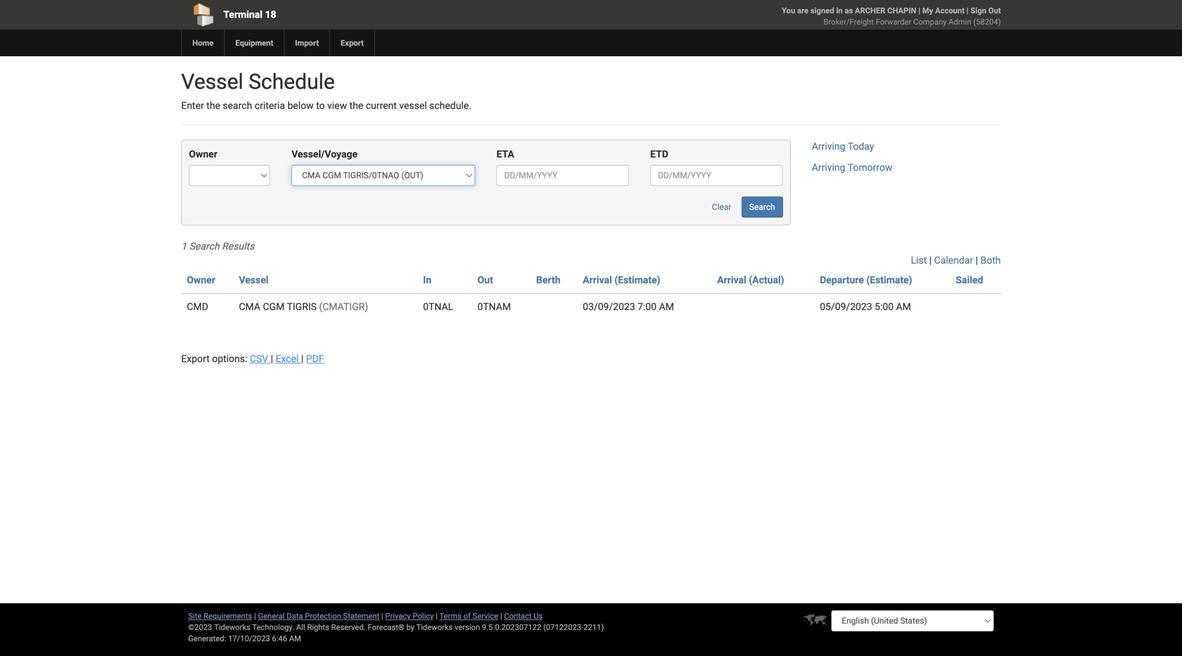 Task type: describe. For each thing, give the bounding box(es) containing it.
are
[[797, 6, 809, 15]]

tigris
[[287, 301, 317, 313]]

am for 05/09/2023 5:00 am
[[896, 301, 911, 313]]

in
[[836, 6, 843, 15]]

arrival (actual) link
[[717, 274, 784, 286]]

in link
[[423, 274, 431, 286]]

admin
[[949, 17, 971, 26]]

generated:
[[188, 634, 226, 643]]

view
[[327, 100, 347, 112]]

(actual)
[[749, 274, 784, 286]]

03/09/2023 7:00 am
[[583, 301, 674, 313]]

tideworks
[[416, 623, 453, 632]]

| left the general
[[254, 612, 256, 621]]

am inside site requirements | general data protection statement | privacy policy | terms of service | contact us ©2023 tideworks technology. all rights reserved. forecast® by tideworks version 9.5.0.202307122 (07122023-2211) generated: 17/10/2023 6:46 am
[[289, 634, 301, 643]]

of
[[464, 612, 471, 621]]

chapin
[[887, 6, 916, 15]]

arriving for arriving tomorrow
[[812, 162, 845, 173]]

0tnal
[[423, 301, 453, 313]]

| left sign
[[967, 6, 969, 15]]

both link
[[981, 255, 1001, 266]]

clear
[[712, 202, 731, 212]]

today
[[848, 141, 874, 152]]

terminal 18
[[223, 9, 276, 20]]

sign out link
[[971, 6, 1001, 15]]

excel link
[[276, 353, 301, 365]]

arriving tomorrow
[[812, 162, 893, 173]]

search inside 1 search results list | calendar | both
[[189, 241, 219, 252]]

arrival (actual)
[[717, 274, 784, 286]]

1 the from the left
[[206, 100, 220, 112]]

general
[[258, 612, 285, 621]]

list
[[911, 255, 927, 266]]

vessel/voyage
[[291, 148, 358, 160]]

site requirements | general data protection statement | privacy policy | terms of service | contact us ©2023 tideworks technology. all rights reserved. forecast® by tideworks version 9.5.0.202307122 (07122023-2211) generated: 17/10/2023 6:46 am
[[188, 612, 604, 643]]

import
[[295, 38, 319, 47]]

my
[[922, 6, 933, 15]]

ETD text field
[[650, 165, 783, 186]]

all
[[296, 623, 305, 632]]

search
[[223, 100, 252, 112]]

you are signed in as archer chapin | my account | sign out broker/freight forwarder company admin (58204)
[[782, 6, 1001, 26]]

terminal
[[223, 9, 263, 20]]

| up forecast®
[[381, 612, 383, 621]]

6:46
[[272, 634, 287, 643]]

policy
[[413, 612, 434, 621]]

arrival (estimate)
[[583, 274, 660, 286]]

arrival (estimate) link
[[583, 274, 660, 286]]

1 search results list | calendar | both
[[181, 241, 1001, 266]]

site requirements link
[[188, 612, 252, 621]]

terms of service link
[[439, 612, 498, 621]]

1 vertical spatial out
[[477, 274, 493, 286]]

forwarder
[[876, 17, 911, 26]]

| left pdf link
[[301, 353, 304, 365]]

calendar link
[[934, 255, 973, 266]]

etd
[[650, 148, 668, 160]]

pdf
[[306, 353, 324, 365]]

search inside button
[[749, 202, 775, 212]]

statement
[[343, 612, 379, 621]]

vessel for vessel
[[239, 274, 269, 286]]

| left both link
[[976, 255, 978, 266]]

03/09/2023
[[583, 301, 635, 313]]

departure (estimate)
[[820, 274, 912, 286]]

as
[[845, 6, 853, 15]]

0tnam
[[477, 301, 511, 313]]

1
[[181, 241, 187, 252]]

05/09/2023
[[820, 301, 872, 313]]

berth link
[[536, 274, 560, 286]]

schedule.
[[429, 100, 471, 112]]

csv
[[250, 353, 268, 365]]

arrival for arrival (estimate)
[[583, 274, 612, 286]]

privacy policy link
[[385, 612, 434, 621]]

company
[[913, 17, 947, 26]]

technology.
[[252, 623, 294, 632]]

export for export
[[341, 38, 364, 47]]

csv link
[[250, 353, 271, 365]]

terminal 18 link
[[181, 0, 510, 30]]



Task type: locate. For each thing, give the bounding box(es) containing it.
(estimate) for arrival (estimate)
[[614, 274, 660, 286]]

2211)
[[584, 623, 604, 632]]

to
[[316, 100, 325, 112]]

| right list link
[[929, 255, 932, 266]]

owner up 'cmd'
[[187, 274, 215, 286]]

export down terminal 18 "link" at the top left of page
[[341, 38, 364, 47]]

17/10/2023
[[228, 634, 270, 643]]

account
[[935, 6, 965, 15]]

0 horizontal spatial the
[[206, 100, 220, 112]]

7:00
[[638, 301, 657, 313]]

0 vertical spatial owner
[[189, 148, 217, 160]]

05/09/2023 5:00 am
[[820, 301, 911, 313]]

0 vertical spatial arriving
[[812, 141, 845, 152]]

arrival down 1 search results list | calendar | both
[[583, 274, 612, 286]]

equipment link
[[224, 30, 284, 56]]

arrival left (actual)
[[717, 274, 746, 286]]

| up 9.5.0.202307122
[[500, 612, 502, 621]]

contact
[[504, 612, 532, 621]]

schedule
[[249, 69, 335, 94]]

archer
[[855, 6, 885, 15]]

signed
[[811, 6, 834, 15]]

2 arrival from the left
[[717, 274, 746, 286]]

vessel
[[399, 100, 427, 112]]

search right 1
[[189, 241, 219, 252]]

arriving today
[[812, 141, 874, 152]]

arriving down the arriving today
[[812, 162, 845, 173]]

2 horizontal spatial am
[[896, 301, 911, 313]]

equipment
[[235, 38, 273, 47]]

1 arriving from the top
[[812, 141, 845, 152]]

1 horizontal spatial arrival
[[717, 274, 746, 286]]

9.5.0.202307122
[[482, 623, 541, 632]]

(estimate) for departure (estimate)
[[866, 274, 912, 286]]

| up tideworks
[[436, 612, 438, 621]]

pdf link
[[306, 353, 324, 365]]

| left "my"
[[918, 6, 920, 15]]

the right view
[[349, 100, 363, 112]]

0 vertical spatial search
[[749, 202, 775, 212]]

out inside you are signed in as archer chapin | my account | sign out broker/freight forwarder company admin (58204)
[[988, 6, 1001, 15]]

out link
[[477, 274, 493, 286]]

export left options: on the left bottom of page
[[181, 353, 210, 365]]

1 horizontal spatial export
[[341, 38, 364, 47]]

general data protection statement link
[[258, 612, 379, 621]]

18
[[265, 9, 276, 20]]

you
[[782, 6, 795, 15]]

departure (estimate) link
[[820, 274, 912, 286]]

arriving today link
[[812, 141, 874, 152]]

cma cgm tigris (cmatigr)
[[239, 301, 368, 313]]

1 vertical spatial vessel
[[239, 274, 269, 286]]

out up the 0tnam
[[477, 274, 493, 286]]

ETA text field
[[496, 165, 629, 186]]

1 vertical spatial owner
[[187, 274, 215, 286]]

owner
[[189, 148, 217, 160], [187, 274, 215, 286]]

am
[[659, 301, 674, 313], [896, 301, 911, 313], [289, 634, 301, 643]]

site
[[188, 612, 202, 621]]

rights
[[307, 623, 329, 632]]

sailed link
[[956, 274, 983, 286]]

enter
[[181, 100, 204, 112]]

search button
[[742, 197, 783, 218]]

export
[[341, 38, 364, 47], [181, 353, 210, 365]]

export link
[[329, 30, 374, 56]]

arrival for arrival (actual)
[[717, 274, 746, 286]]

2 arriving from the top
[[812, 162, 845, 173]]

0 horizontal spatial export
[[181, 353, 210, 365]]

clear button
[[704, 197, 739, 218]]

0 vertical spatial out
[[988, 6, 1001, 15]]

arriving up arriving tomorrow
[[812, 141, 845, 152]]

(cmatigr)
[[319, 301, 368, 313]]

by
[[406, 623, 415, 632]]

sailed
[[956, 274, 983, 286]]

out
[[988, 6, 1001, 15], [477, 274, 493, 286]]

1 horizontal spatial out
[[988, 6, 1001, 15]]

1 horizontal spatial am
[[659, 301, 674, 313]]

1 horizontal spatial search
[[749, 202, 775, 212]]

0 horizontal spatial (estimate)
[[614, 274, 660, 286]]

am right 7:00
[[659, 301, 674, 313]]

0 horizontal spatial out
[[477, 274, 493, 286]]

export for export options: csv | excel | pdf
[[181, 353, 210, 365]]

|
[[918, 6, 920, 15], [967, 6, 969, 15], [929, 255, 932, 266], [976, 255, 978, 266], [271, 353, 273, 365], [301, 353, 304, 365], [254, 612, 256, 621], [381, 612, 383, 621], [436, 612, 438, 621], [500, 612, 502, 621]]

options:
[[212, 353, 247, 365]]

5:00
[[875, 301, 894, 313]]

in
[[423, 274, 431, 286]]

departure
[[820, 274, 864, 286]]

arriving tomorrow link
[[812, 162, 893, 173]]

search right clear button
[[749, 202, 775, 212]]

current
[[366, 100, 397, 112]]

1 arrival from the left
[[583, 274, 612, 286]]

vessel link
[[239, 274, 269, 286]]

data
[[287, 612, 303, 621]]

eta
[[496, 148, 514, 160]]

broker/freight
[[824, 17, 874, 26]]

1 vertical spatial export
[[181, 353, 210, 365]]

2 the from the left
[[349, 100, 363, 112]]

the
[[206, 100, 220, 112], [349, 100, 363, 112]]

terms
[[439, 612, 462, 621]]

protection
[[305, 612, 341, 621]]

reserved.
[[331, 623, 366, 632]]

out up (58204)
[[988, 6, 1001, 15]]

arriving
[[812, 141, 845, 152], [812, 162, 845, 173]]

1 vertical spatial arriving
[[812, 162, 845, 173]]

1 vertical spatial search
[[189, 241, 219, 252]]

2 (estimate) from the left
[[866, 274, 912, 286]]

cma
[[239, 301, 260, 313]]

0 vertical spatial export
[[341, 38, 364, 47]]

berth
[[536, 274, 560, 286]]

am right 5:00
[[896, 301, 911, 313]]

the right enter
[[206, 100, 220, 112]]

arriving for arriving today
[[812, 141, 845, 152]]

cmd
[[187, 301, 208, 313]]

below
[[287, 100, 314, 112]]

0 horizontal spatial search
[[189, 241, 219, 252]]

(estimate) up 5:00
[[866, 274, 912, 286]]

(estimate) up 03/09/2023 7:00 am
[[614, 274, 660, 286]]

0 horizontal spatial arrival
[[583, 274, 612, 286]]

| right csv
[[271, 353, 273, 365]]

excel
[[276, 353, 299, 365]]

©2023 tideworks
[[188, 623, 250, 632]]

export options: csv | excel | pdf
[[181, 353, 324, 365]]

sign
[[971, 6, 986, 15]]

1 horizontal spatial (estimate)
[[866, 274, 912, 286]]

results
[[222, 241, 254, 252]]

1 (estimate) from the left
[[614, 274, 660, 286]]

0 vertical spatial vessel
[[181, 69, 243, 94]]

vessel up enter
[[181, 69, 243, 94]]

owner down enter
[[189, 148, 217, 160]]

criteria
[[255, 100, 285, 112]]

(58204)
[[973, 17, 1001, 26]]

vessel schedule enter the search criteria below to view the current vessel schedule.
[[181, 69, 471, 112]]

vessel inside the vessel schedule enter the search criteria below to view the current vessel schedule.
[[181, 69, 243, 94]]

am for 03/09/2023 7:00 am
[[659, 301, 674, 313]]

import link
[[284, 30, 329, 56]]

1 horizontal spatial the
[[349, 100, 363, 112]]

version
[[455, 623, 480, 632]]

home link
[[181, 30, 224, 56]]

privacy
[[385, 612, 411, 621]]

am down all
[[289, 634, 301, 643]]

vessel for vessel schedule enter the search criteria below to view the current vessel schedule.
[[181, 69, 243, 94]]

owner link
[[187, 274, 215, 286]]

both
[[981, 255, 1001, 266]]

vessel up cma
[[239, 274, 269, 286]]

0 horizontal spatial am
[[289, 634, 301, 643]]

my account link
[[922, 6, 965, 15]]



Task type: vqa. For each thing, say whether or not it's contained in the screenshot.
POOL CHASSIS REQUIREMENTS link
no



